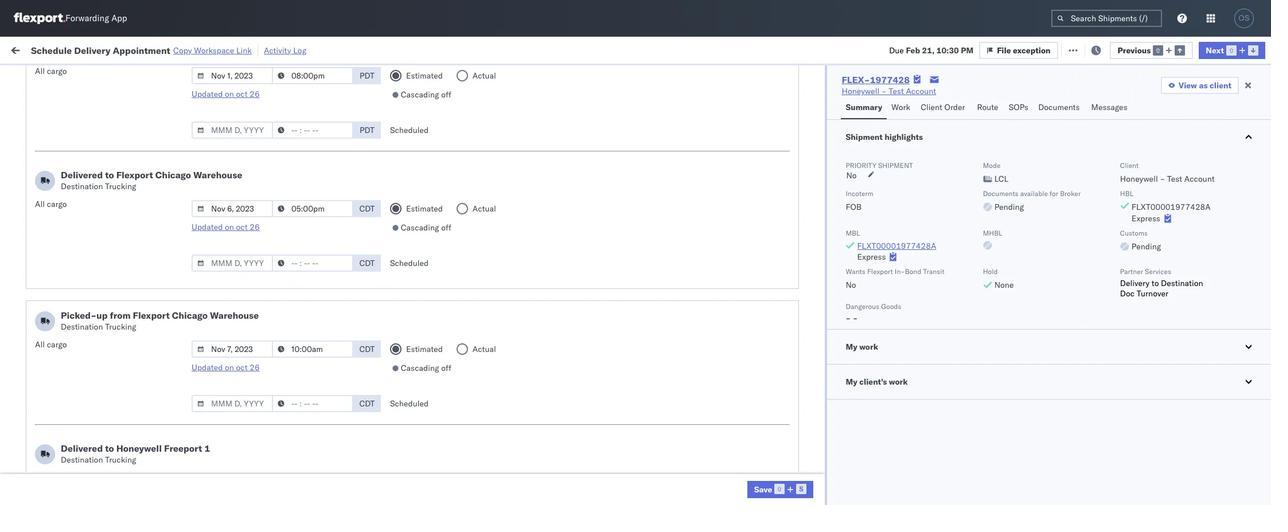 Task type: vqa. For each thing, say whether or not it's contained in the screenshot.
the topmost the Express
yes



Task type: describe. For each thing, give the bounding box(es) containing it.
documents inside button
[[1039, 102, 1080, 112]]

shipment highlights button
[[828, 120, 1271, 154]]

mbl/mawb numbers button
[[954, 90, 1119, 102]]

9:00 am est, dec 24, 2022
[[225, 365, 330, 376]]

5 ceau7522281, hlxu6269489, hlxu8034992 from the top
[[868, 239, 1046, 249]]

view
[[1179, 80, 1197, 91]]

blocked,
[[141, 71, 170, 79]]

25,
[[293, 466, 306, 477]]

schedule pickup from rotterdam, netherlands
[[26, 440, 196, 451]]

confirm pickup from los angeles, ca
[[26, 339, 163, 350]]

flexport inside wants flexport in-bond transit no
[[867, 267, 893, 276]]

0 horizontal spatial work
[[33, 42, 62, 58]]

3 flex-1846748 from the top
[[773, 188, 832, 199]]

previous
[[1118, 45, 1151, 55]]

upload customs clearance documents link for 3:00 am edt, aug 19, 2022
[[26, 112, 169, 123]]

omkar for upload customs clearance documents link corresponding to 3:00 am edt, aug 19, 2022
[[1136, 113, 1160, 123]]

est, for confirm delivery link at the bottom of page
[[259, 365, 276, 376]]

priority
[[846, 161, 877, 170]]

from for 6th schedule pickup from los angeles, ca link
[[89, 466, 106, 476]]

batch action button
[[1189, 41, 1264, 58]]

2:00 am est, nov 9, 2022
[[225, 264, 325, 275]]

2 mmm d, yyyy text field from the top
[[192, 255, 273, 272]]

turnover
[[1137, 289, 1169, 299]]

numbers for mbl/mawb numbers
[[1001, 92, 1029, 101]]

1 actual from the top
[[473, 71, 496, 81]]

client for order
[[921, 102, 943, 112]]

priority shipment
[[846, 161, 913, 170]]

1 cargo from the top
[[47, 66, 67, 76]]

est, for confirm pickup from los angeles, ca link
[[259, 340, 276, 350]]

my for my work "button"
[[846, 342, 858, 352]]

snooze
[[380, 92, 403, 101]]

track
[[293, 44, 311, 55]]

appointment for 3rd schedule delivery appointment 'link'
[[94, 314, 141, 324]]

updated for warehouse
[[192, 222, 223, 232]]

3 schedule delivery appointment link from the top
[[26, 314, 141, 325]]

uetu5238478 for confirm delivery
[[929, 365, 985, 375]]

fcl for 2:59 am est, jan 25, 2023
[[455, 466, 470, 477]]

none
[[995, 280, 1014, 290]]

workspace
[[194, 45, 234, 55]]

due
[[890, 45, 904, 55]]

4 schedule delivery appointment link from the top
[[26, 415, 141, 426]]

express for mbl
[[857, 252, 886, 262]]

(0)
[[187, 44, 202, 55]]

honeywell - test account
[[842, 86, 937, 96]]

2:00
[[225, 264, 242, 275]]

1 -- : -- -- text field from the top
[[272, 67, 353, 84]]

1 vertical spatial customs
[[1120, 229, 1148, 238]]

test123456 for 2:00 am est, nov 9, 2022 upload customs clearance documents link
[[959, 264, 1008, 275]]

9:00
[[225, 365, 242, 376]]

2:59 am est, jan 25, 2023
[[225, 466, 328, 477]]

0 horizontal spatial my work
[[11, 42, 62, 58]]

estimated for delivered to flexport chicago warehouse
[[406, 204, 443, 214]]

msdu7304509
[[868, 390, 926, 400]]

2:59 am est, dec 14, 2022 for schedule pickup from los angeles, ca
[[225, 289, 330, 300]]

savant for 2nd schedule pickup from los angeles, ca link from the top of the page
[[1162, 188, 1187, 199]]

dec for confirm delivery
[[278, 365, 293, 376]]

11:30 pm est, jan 23, 2023
[[225, 416, 332, 426]]

upload customs clearance documents for 3:00
[[26, 112, 169, 122]]

1 bosch from the left
[[521, 289, 544, 300]]

10:30
[[937, 45, 959, 55]]

1 horizontal spatial file
[[1075, 44, 1089, 55]]

3 2130387 from the top
[[798, 491, 832, 502]]

2022 for upload customs clearance documents link corresponding to 3:00 am edt, aug 19, 2022
[[311, 113, 331, 123]]

lhuu7894563, uetu5238478 for schedule pickup from los angeles, ca
[[868, 289, 985, 300]]

1660288
[[798, 113, 832, 123]]

save button
[[747, 481, 814, 499]]

6 resize handle column header from the left
[[735, 89, 749, 505]]

flex-1662119
[[773, 466, 832, 477]]

1 oct from the top
[[236, 89, 248, 99]]

1 cascading from the top
[[401, 90, 439, 100]]

0 vertical spatial my
[[11, 42, 30, 58]]

nov for 2:00 am est, nov 9, 2022 upload customs clearance documents link
[[278, 264, 293, 275]]

schedule for first schedule pickup from los angeles, ca button from the top of the page
[[26, 163, 60, 173]]

1 vertical spatial flxt00001977428a
[[857, 241, 937, 251]]

honeywell inside delivered to honeywell freeport 1 destination trucking
[[116, 443, 162, 454]]

2 schedule delivery appointment button from the top
[[26, 213, 141, 225]]

3 ceau7522281, from the top
[[868, 188, 926, 199]]

1977428
[[870, 74, 910, 85]]

am for second schedule delivery appointment 'link' from the top of the page
[[244, 214, 257, 224]]

delivery for confirm delivery button
[[58, 365, 87, 375]]

1 schedule pickup from los angeles, ca button from the top
[[26, 162, 168, 175]]

client order button
[[916, 97, 973, 119]]

transit
[[923, 267, 945, 276]]

1 all from the top
[[35, 66, 45, 76]]

2 resize handle column header from the left
[[361, 89, 374, 505]]

am for 1st schedule delivery appointment 'link' from the top of the page
[[244, 138, 257, 148]]

3 schedule pickup from los angeles, ca button from the top
[[26, 238, 168, 250]]

4 ceau7522281, from the top
[[868, 213, 926, 224]]

deadline button
[[219, 90, 363, 102]]

ceau7522281, hlxu6269489, hlxu8034992 for 6th schedule pickup from los angeles, ca link from the bottom
[[868, 163, 1046, 173]]

work inside "button"
[[860, 342, 878, 352]]

route
[[977, 102, 999, 112]]

26 for picked-up from flexport chicago warehouse
[[250, 363, 260, 373]]

- inside the client honeywell - test account incoterm fob
[[1160, 174, 1165, 184]]

3 schedule pickup from los angeles, ca link from the top
[[26, 238, 168, 249]]

ocean for 2:59 am est, dec 14, 2022
[[429, 289, 453, 300]]

1846748 for 6th schedule pickup from los angeles, ca link from the bottom
[[798, 163, 832, 174]]

1893174
[[798, 390, 832, 401]]

0 vertical spatial pm
[[961, 45, 974, 55]]

operator
[[1136, 92, 1164, 101]]

lcl
[[995, 174, 1009, 184]]

0 horizontal spatial file
[[997, 45, 1011, 55]]

cdt for 3rd -- : -- -- text field from the bottom of the page
[[359, 204, 375, 214]]

upload customs clearance documents button for 3:00 am edt, aug 19, 2022
[[26, 112, 169, 124]]

on for 2nd mmm d, yyyy text field from the bottom of the page
[[225, 222, 234, 232]]

available
[[1021, 189, 1048, 198]]

at
[[228, 44, 236, 55]]

account inside honeywell - test account link
[[906, 86, 937, 96]]

los for 3rd schedule pickup from los angeles, ca link from the bottom of the page
[[108, 289, 121, 299]]

my work inside "button"
[[846, 342, 878, 352]]

delivered to flexport chicago warehouse destination trucking
[[61, 169, 242, 192]]

4 -- : -- -- text field from the top
[[272, 395, 353, 413]]

2 mmm d, yyyy text field from the top
[[192, 200, 273, 217]]

dangerous
[[846, 302, 880, 311]]

fcl for 11:30 pm est, jan 23, 2023
[[455, 416, 470, 426]]

fcl for 2:59 am est, dec 14, 2022
[[455, 289, 470, 300]]

11 am from the top
[[244, 466, 257, 477]]

1 ceau7522281, from the top
[[868, 138, 926, 148]]

ocean fcl for 2:59 am est, jan 25, 2023
[[429, 466, 470, 477]]

next button
[[1199, 42, 1266, 59]]

all cargo for delivered
[[35, 199, 67, 209]]

5 schedule pickup from los angeles, ca link from the top
[[26, 389, 168, 401]]

4 edt, from the top
[[259, 188, 277, 199]]

0 horizontal spatial exception
[[1013, 45, 1051, 55]]

2022 for 1st schedule delivery appointment 'link' from the top of the page
[[305, 138, 325, 148]]

flxt00001977428a button
[[857, 241, 937, 251]]

route button
[[973, 97, 1004, 119]]

3 -- : -- -- text field from the top
[[272, 255, 353, 272]]

2 schedule pickup from los angeles, ca link from the top
[[26, 187, 168, 199]]

3 flex-2130387 from the top
[[773, 491, 832, 502]]

work inside work button
[[892, 102, 911, 112]]

customs for flex-1660288
[[55, 112, 87, 122]]

documents down blocked,
[[128, 112, 169, 122]]

2:59 am est, jan 13, 2023
[[225, 390, 328, 401]]

5 1846748 from the top
[[798, 239, 832, 249]]

uetu5238478 for confirm pickup from los angeles, ca
[[929, 340, 985, 350]]

confirm delivery link
[[26, 364, 87, 376]]

wants flexport in-bond transit no
[[846, 267, 945, 290]]

5 flex-1846748 from the top
[[773, 239, 832, 249]]

2022 for 6th schedule pickup from los angeles, ca link from the bottom
[[305, 163, 325, 174]]

angeles, for 6th schedule pickup from los angeles, ca link
[[123, 466, 155, 476]]

lhuu7894563, uetu5238478 for confirm delivery
[[868, 365, 985, 375]]

save
[[754, 485, 773, 495]]

3 abcdefg78456546 from the top
[[959, 365, 1036, 376]]

incoterm
[[846, 189, 874, 198]]

5 hlxu6269489, from the top
[[929, 239, 987, 249]]

1 scheduled from the top
[[390, 125, 429, 135]]

my client's work button
[[828, 365, 1271, 399]]

9 resize handle column header from the left
[[1116, 89, 1130, 505]]

in
[[172, 71, 178, 79]]

cdt for 3rd -- : -- -- text field from the top of the page
[[359, 258, 375, 269]]

5 resize handle column header from the left
[[594, 89, 607, 505]]

schedule for third schedule pickup from los angeles, ca button from the top
[[26, 238, 60, 249]]

estimated for picked-up from flexport chicago warehouse
[[406, 344, 443, 355]]

all for picked-
[[35, 340, 45, 350]]

partner services delivery to destination doc turnover dangerous goods - -
[[846, 267, 1204, 324]]

759
[[211, 44, 226, 55]]

cascading for picked-up from flexport chicago warehouse
[[401, 363, 439, 374]]

4 resize handle column header from the left
[[502, 89, 516, 505]]

warehouse inside delivered to flexport chicago warehouse destination trucking
[[193, 169, 242, 181]]

edt, for fourth schedule delivery appointment button from the bottom
[[259, 138, 277, 148]]

schedule pickup from los angeles, ca for 6th schedule pickup from los angeles, ca link from the bottom
[[26, 163, 168, 173]]

confirm for confirm delivery
[[26, 365, 56, 375]]

confirm pickup from los angeles, ca link
[[26, 339, 163, 350]]

3 edt, from the top
[[259, 163, 277, 174]]

flex-2130387 for schedule delivery appointment
[[773, 416, 832, 426]]

ocean fcl for 11:30 pm est, jan 23, 2023
[[429, 416, 470, 426]]

mmm d, yyyy text field for pdt
[[192, 67, 273, 84]]

jan for 25,
[[278, 466, 291, 477]]

flex-1893174
[[773, 390, 832, 401]]

3:00
[[225, 113, 242, 123]]

honeywell inside the client honeywell - test account incoterm fob
[[1120, 174, 1158, 184]]

hbl
[[1120, 189, 1134, 198]]

broker
[[1060, 189, 1081, 198]]

11:30
[[225, 416, 247, 426]]

delivery for third schedule delivery appointment button from the bottom of the page
[[62, 213, 92, 223]]

messages
[[1092, 102, 1128, 112]]

2 bosch ocean test from the left
[[613, 289, 679, 300]]

hlxu8034992 for 2:00 am est, nov 9, 2022 upload customs clearance documents link
[[989, 264, 1046, 274]]

previous button
[[1110, 42, 1194, 59]]

as
[[1199, 80, 1208, 91]]

205
[[264, 44, 279, 55]]

schedule delivery appointment for 1st schedule delivery appointment 'link' from the top of the page
[[26, 137, 141, 148]]

message
[[155, 44, 187, 55]]

hlxu6269489, for second schedule delivery appointment 'link' from the top of the page
[[929, 213, 987, 224]]

1 estimated from the top
[[406, 71, 443, 81]]

flex- for first schedule pickup from los angeles, ca button from the top of the page
[[773, 163, 798, 174]]

2022 for confirm pickup from los angeles, ca link
[[309, 340, 329, 350]]

nov for 6th schedule pickup from los angeles, ca link from the bottom
[[279, 163, 294, 174]]

1 horizontal spatial exception
[[1091, 44, 1129, 55]]

4 test123456 from the top
[[959, 239, 1008, 249]]

cargo for delivered
[[47, 199, 67, 209]]

os
[[1239, 14, 1250, 22]]

from for confirm pickup from los angeles, ca link
[[85, 339, 101, 350]]

2023 for 2:59 am est, jan 25, 2023
[[308, 466, 328, 477]]

1 horizontal spatial file exception
[[1075, 44, 1129, 55]]

3 resize handle column header from the left
[[410, 89, 424, 505]]

2 ocean fcl from the top
[[429, 239, 470, 249]]

2 bosch from the left
[[613, 289, 636, 300]]

205 on track
[[264, 44, 311, 55]]

1 vertical spatial no
[[847, 170, 857, 181]]

hlxu8034992 for 6th schedule pickup from los angeles, ca link from the bottom
[[989, 163, 1046, 173]]

appointment up "status ready for work, blocked, in progress"
[[113, 44, 170, 56]]

0 vertical spatial flxt00001977428a
[[1132, 202, 1211, 212]]

no inside wants flexport in-bond transit no
[[846, 280, 856, 290]]

6 flex-1846748 from the top
[[773, 264, 832, 275]]

view as client
[[1179, 80, 1232, 91]]

2:59 for 2nd schedule pickup from los angeles, ca link from the bottom of the page
[[225, 390, 242, 401]]

8 resize handle column header from the left
[[940, 89, 954, 505]]

chicago inside delivered to flexport chicago warehouse destination trucking
[[155, 169, 191, 181]]

1 26 from the top
[[250, 89, 260, 99]]

flex- for fourth schedule delivery appointment button from the bottom
[[773, 138, 798, 148]]

2 fcl from the top
[[455, 239, 470, 249]]

snoozed : no
[[240, 71, 281, 79]]

activity log
[[264, 45, 306, 55]]

trucking inside the picked-up from flexport chicago warehouse destination trucking
[[105, 322, 136, 332]]

1 schedule delivery appointment link from the top
[[26, 137, 141, 148]]

24,
[[295, 365, 308, 376]]

6 schedule pickup from los angeles, ca button from the top
[[26, 465, 168, 478]]

5 hlxu8034992 from the top
[[989, 239, 1046, 249]]

1 updated from the top
[[192, 89, 223, 99]]

4 schedule pickup from los angeles, ca link from the top
[[26, 288, 168, 300]]

status ready for work, blocked, in progress
[[63, 71, 208, 79]]

4 schedule pickup from los angeles, ca button from the top
[[26, 288, 168, 301]]

omkar for 6th schedule pickup from los angeles, ca link from the bottom
[[1136, 163, 1160, 174]]

5 schedule pickup from los angeles, ca button from the top
[[26, 389, 168, 402]]

1 schedule pickup from los angeles, ca link from the top
[[26, 162, 168, 174]]

est, for 3rd schedule delivery appointment 'link'
[[259, 315, 276, 325]]

container numbers
[[868, 92, 928, 101]]

flexport inside delivered to flexport chicago warehouse destination trucking
[[116, 169, 153, 181]]

2 schedule delivery appointment link from the top
[[26, 213, 141, 224]]

1 pdt from the top
[[360, 71, 375, 81]]

fob
[[846, 202, 862, 212]]

1 bosch ocean test from the left
[[521, 289, 587, 300]]

omkar for second schedule delivery appointment 'link' from the top of the page
[[1136, 214, 1160, 224]]

schedule pickup from rotterdam, netherlands link
[[26, 440, 196, 451]]

summary button
[[841, 97, 887, 119]]

services
[[1145, 267, 1172, 276]]

1 updated on oct 26 from the top
[[192, 89, 260, 99]]

ocean for 2:00 am est, nov 9, 2022
[[429, 264, 453, 275]]

2 schedule pickup from los angeles, ca button from the top
[[26, 187, 168, 200]]

4 flex-1846748 from the top
[[773, 214, 832, 224]]

workitem
[[13, 92, 43, 101]]

schedule for schedule pickup from rotterdam, netherlands button
[[26, 440, 60, 451]]

14, for schedule delivery appointment
[[295, 315, 308, 325]]

confirm for confirm pickup from los angeles, ca
[[26, 339, 56, 350]]

2 -- : -- -- text field from the top
[[272, 200, 353, 217]]

6 ceau7522281, from the top
[[868, 264, 926, 274]]

honeywell - test account link
[[842, 85, 937, 97]]

ceau7522281, hlxu6269489, hlxu8034992 for 2nd schedule pickup from los angeles, ca link from the top of the page
[[868, 188, 1046, 199]]

documents button
[[1034, 97, 1087, 119]]

est, for 2nd schedule pickup from los angeles, ca link from the bottom of the page
[[259, 390, 276, 401]]

2 flex-1846748 from the top
[[773, 163, 832, 174]]

10 resize handle column header from the left
[[1208, 89, 1222, 505]]

work button
[[887, 97, 916, 119]]

1662119
[[798, 466, 832, 477]]

from for 2nd schedule pickup from los angeles, ca link from the bottom of the page
[[89, 390, 106, 400]]

mode inside button
[[429, 92, 447, 101]]

abcdefg78456546 for from
[[959, 289, 1036, 300]]

7 resize handle column header from the left
[[848, 89, 862, 505]]

flex- for 4th schedule delivery appointment button
[[773, 416, 798, 426]]

2 pdt from the top
[[360, 125, 375, 135]]

client order
[[921, 102, 965, 112]]

risk
[[238, 44, 251, 55]]

maeu9736123
[[959, 390, 1017, 401]]

2130387 for schedule pickup from rotterdam, netherlands
[[798, 441, 832, 451]]

confirm delivery
[[26, 365, 87, 375]]

sops button
[[1004, 97, 1034, 119]]

759 at risk
[[211, 44, 251, 55]]

1 cascading off from the top
[[401, 90, 452, 100]]

destination inside delivered to flexport chicago warehouse destination trucking
[[61, 181, 103, 192]]

destination inside delivered to honeywell freeport 1 destination trucking
[[61, 455, 103, 465]]

hlxu6269489, for 2nd schedule pickup from los angeles, ca link from the top of the page
[[929, 188, 987, 199]]

7:00 pm est, dec 23, 2022
[[225, 340, 329, 350]]



Task type: locate. For each thing, give the bounding box(es) containing it.
2 cascading off from the top
[[401, 223, 452, 233]]

1 vertical spatial my
[[846, 342, 858, 352]]

hlxu6269489, for 6th schedule pickup from los angeles, ca link from the bottom
[[929, 163, 987, 173]]

all cargo for picked-
[[35, 340, 67, 350]]

0 vertical spatial flexport
[[116, 169, 153, 181]]

cargo for picked-
[[47, 340, 67, 350]]

ca for third schedule pickup from los angeles, ca link
[[157, 238, 168, 249]]

test123456 up lcl in the right top of the page
[[959, 163, 1008, 174]]

MMM D, YYYY text field
[[192, 122, 273, 139], [192, 200, 273, 217], [192, 395, 273, 413]]

0 vertical spatial off
[[441, 90, 452, 100]]

1 vertical spatial pm
[[244, 340, 257, 350]]

est, left 9,
[[259, 264, 276, 275]]

4 flex-1889466 from the top
[[773, 365, 832, 376]]

2 schedule delivery appointment from the top
[[26, 213, 141, 223]]

6 am from the top
[[244, 264, 257, 275]]

schedule
[[31, 44, 72, 56], [26, 137, 60, 148], [26, 163, 60, 173], [26, 188, 60, 198], [26, 213, 60, 223], [26, 238, 60, 249], [26, 289, 60, 299], [26, 314, 60, 324], [26, 390, 60, 400], [26, 415, 60, 425], [26, 440, 60, 451], [26, 466, 60, 476]]

upload customs clearance documents for 2:00
[[26, 264, 169, 274]]

flex- for 5th schedule pickup from los angeles, ca button from the bottom of the page
[[773, 188, 798, 199]]

-- : -- -- text field
[[272, 67, 353, 84], [272, 200, 353, 217], [272, 255, 353, 272], [272, 395, 353, 413]]

omkar savant for second schedule delivery appointment 'link' from the top of the page
[[1136, 214, 1187, 224]]

2 vandelay from the left
[[613, 466, 646, 477]]

ceau7522281, hlxu6269489, hlxu8034992 down order
[[868, 138, 1046, 148]]

1 schedule pickup from los angeles, ca from the top
[[26, 163, 168, 173]]

appointment up the 'schedule pickup from rotterdam, netherlands' link
[[94, 415, 141, 425]]

flex-1889466
[[773, 289, 832, 300], [773, 315, 832, 325], [773, 340, 832, 350], [773, 365, 832, 376]]

trucking for flexport
[[105, 181, 136, 192]]

flxt00001977428a up in-
[[857, 241, 937, 251]]

1 horizontal spatial honeywell
[[842, 86, 880, 96]]

1 vertical spatial clearance
[[89, 264, 126, 274]]

abcdefg78456546 for appointment
[[959, 315, 1036, 325]]

1 vertical spatial 2130387
[[798, 441, 832, 451]]

4 2:59 from the top
[[225, 214, 242, 224]]

3 1846748 from the top
[[798, 188, 832, 199]]

1 vandelay from the left
[[521, 466, 554, 477]]

jan left 25,
[[278, 466, 291, 477]]

updated on oct 26 button up the 2:00
[[192, 222, 260, 232]]

clearance down workitem button
[[89, 112, 126, 122]]

1 vertical spatial cascading
[[401, 223, 439, 233]]

1 test123456 from the top
[[959, 163, 1008, 174]]

1 vertical spatial confirm
[[26, 365, 56, 375]]

0 vertical spatial all cargo
[[35, 66, 67, 76]]

dec down 2:00 am est, nov 9, 2022
[[278, 289, 293, 300]]

integration
[[521, 416, 561, 426], [613, 416, 653, 426], [613, 491, 653, 502]]

2:59 am est, dec 14, 2022 up the 7:00 pm est, dec 23, 2022
[[225, 315, 330, 325]]

Search Shipments (/) text field
[[1052, 10, 1162, 27]]

3 uetu5238478 from the top
[[929, 340, 985, 350]]

2 vertical spatial cascading off
[[401, 363, 452, 374]]

test123456 for second schedule delivery appointment 'link' from the top of the page
[[959, 214, 1008, 224]]

picked-up from flexport chicago warehouse destination trucking
[[61, 310, 259, 332]]

mmm d, yyyy text field for pdt
[[192, 122, 273, 139]]

2 horizontal spatial honeywell
[[1120, 174, 1158, 184]]

appointment up confirm pickup from los angeles, ca link
[[94, 314, 141, 324]]

6 schedule pickup from los angeles, ca link from the top
[[26, 465, 168, 477]]

2 updated on oct 26 button from the top
[[192, 222, 260, 232]]

2:59 am est, dec 14, 2022 down 2:00 am est, nov 9, 2022
[[225, 289, 330, 300]]

hlxu8034992 for 1st schedule delivery appointment 'link' from the top of the page
[[989, 138, 1046, 148]]

1 vertical spatial all cargo
[[35, 199, 67, 209]]

1 horizontal spatial client
[[1120, 161, 1139, 170]]

client left order
[[921, 102, 943, 112]]

exception down search shipments (/) text field
[[1091, 44, 1129, 55]]

2 vertical spatial updated on oct 26 button
[[192, 363, 260, 373]]

1 vertical spatial oct
[[236, 222, 248, 232]]

2 lhuu7894563, from the top
[[868, 314, 927, 325]]

3 schedule delivery appointment button from the top
[[26, 314, 141, 326]]

flex-2130387 down flex-1893174
[[773, 416, 832, 426]]

11 resize handle column header from the left
[[1251, 89, 1265, 505]]

hlxu8034992 down lcl in the right top of the page
[[989, 188, 1046, 199]]

updated on oct 26 button for warehouse
[[192, 222, 260, 232]]

appointment for 4th schedule delivery appointment 'link'
[[94, 415, 141, 425]]

from inside button
[[85, 339, 101, 350]]

delivered for delivered to honeywell freeport 1
[[61, 443, 103, 454]]

2 test123456 from the top
[[959, 188, 1008, 199]]

angeles, inside button
[[118, 339, 150, 350]]

1 vertical spatial cascading off
[[401, 223, 452, 233]]

pm for flex-2130387
[[249, 416, 262, 426]]

2 -- : -- -- text field from the top
[[272, 341, 353, 358]]

dec up 9:00 am est, dec 24, 2022 at the bottom of the page
[[278, 340, 293, 350]]

numbers
[[900, 92, 928, 101], [1001, 92, 1029, 101]]

uetu5238478 for schedule delivery appointment
[[929, 314, 985, 325]]

0 vertical spatial 14,
[[295, 289, 308, 300]]

4 schedule delivery appointment button from the top
[[26, 415, 141, 427]]

3 fcl from the top
[[455, 264, 470, 275]]

19,
[[296, 113, 309, 123]]

5 test123456 from the top
[[959, 264, 1008, 275]]

test123456 down "mhbl"
[[959, 239, 1008, 249]]

trucking inside delivered to flexport chicago warehouse destination trucking
[[105, 181, 136, 192]]

trucking inside delivered to honeywell freeport 1 destination trucking
[[105, 455, 136, 465]]

-- : -- -- text field
[[272, 122, 353, 139], [272, 341, 353, 358]]

from for 2nd schedule pickup from los angeles, ca link from the top of the page
[[89, 188, 106, 198]]

customs
[[55, 112, 87, 122], [1120, 229, 1148, 238], [55, 264, 87, 274]]

on down 7:00
[[225, 363, 234, 373]]

2 vertical spatial scheduled
[[390, 399, 429, 409]]

0 vertical spatial pending
[[995, 202, 1024, 212]]

est, left 25,
[[259, 466, 276, 477]]

3 2:59 am edt, nov 5, 2022 from the top
[[225, 188, 325, 199]]

ocean for 7:00 pm est, dec 23, 2022
[[429, 340, 453, 350]]

2130387 for schedule delivery appointment
[[798, 416, 832, 426]]

for for ready
[[110, 71, 120, 79]]

filtered
[[11, 70, 39, 81]]

1 vertical spatial 2023
[[312, 416, 332, 426]]

hlxu8034992 down ymluw236679313
[[989, 138, 1046, 148]]

mode up lcl in the right top of the page
[[983, 161, 1001, 170]]

ceau7522281, up "shipment"
[[868, 138, 926, 148]]

pickup for 2nd schedule pickup from los angeles, ca link from the top of the page
[[62, 188, 87, 198]]

0 vertical spatial to
[[105, 169, 114, 181]]

ca for 2nd schedule pickup from los angeles, ca link from the bottom of the page
[[157, 390, 168, 400]]

appointment down workitem button
[[94, 137, 141, 148]]

0 vertical spatial 2130387
[[798, 416, 832, 426]]

oct up the 2:00
[[236, 222, 248, 232]]

fcl for 9:00 am est, dec 24, 2022
[[455, 365, 470, 376]]

0 vertical spatial for
[[110, 71, 120, 79]]

on up 3:00
[[225, 89, 234, 99]]

hlxu8034992 up lcl in the right top of the page
[[989, 163, 1046, 173]]

destination inside "partner services delivery to destination doc turnover dangerous goods - -"
[[1161, 278, 1204, 289]]

test123456 up "mhbl"
[[959, 214, 1008, 224]]

to inside "partner services delivery to destination doc turnover dangerous goods - -"
[[1152, 278, 1159, 289]]

delivery inside "partner services delivery to destination doc turnover dangerous goods - -"
[[1120, 278, 1150, 289]]

2 vertical spatial customs
[[55, 264, 87, 274]]

1 horizontal spatial bosch
[[613, 289, 636, 300]]

file down search shipments (/) text field
[[1075, 44, 1089, 55]]

omkar savant for upload customs clearance documents link corresponding to 3:00 am edt, aug 19, 2022
[[1136, 113, 1187, 123]]

0 vertical spatial no
[[272, 71, 281, 79]]

upload customs clearance documents link down workitem button
[[26, 112, 169, 123]]

warehouse
[[193, 169, 242, 181], [210, 310, 259, 321]]

0 vertical spatial -- : -- -- text field
[[272, 122, 353, 139]]

action
[[1231, 44, 1257, 55]]

2 uetu5238478 from the top
[[929, 314, 985, 325]]

delivered inside delivered to flexport chicago warehouse destination trucking
[[61, 169, 103, 181]]

0 vertical spatial 23,
[[295, 340, 307, 350]]

updated on oct 26 for chicago
[[192, 363, 260, 373]]

forwarding
[[65, 13, 109, 24]]

2 all cargo from the top
[[35, 199, 67, 209]]

schedule for 5th schedule pickup from los angeles, ca button from the top of the page
[[26, 390, 60, 400]]

pickup inside button
[[62, 440, 87, 451]]

8 ocean fcl from the top
[[429, 466, 470, 477]]

1846748 for 2nd schedule pickup from los angeles, ca link from the top of the page
[[798, 188, 832, 199]]

1 flex-2130387 from the top
[[773, 416, 832, 426]]

2 hlxu6269489, from the top
[[929, 163, 987, 173]]

express down hbl
[[1132, 213, 1161, 224]]

oct down 7:00
[[236, 363, 248, 373]]

3 ceau7522281, hlxu6269489, hlxu8034992 from the top
[[868, 188, 1046, 199]]

test123456 for 2nd schedule pickup from los angeles, ca link from the top of the page
[[959, 188, 1008, 199]]

vandelay
[[521, 466, 554, 477], [613, 466, 646, 477]]

app
[[111, 13, 127, 24]]

fcl for 2:59 am edt, nov 5, 2022
[[455, 214, 470, 224]]

ceau7522281, hlxu6269489, hlxu8034992 up none
[[868, 264, 1046, 274]]

ceau7522281, hlxu6269489, hlxu8034992 up lcl in the right top of the page
[[868, 163, 1046, 173]]

0 horizontal spatial honeywell
[[116, 443, 162, 454]]

est, down 2:00 am est, nov 9, 2022
[[259, 289, 276, 300]]

1 lhuu7894563, from the top
[[868, 289, 927, 300]]

4 schedule pickup from los angeles, ca from the top
[[26, 289, 168, 299]]

2 numbers from the left
[[1001, 92, 1029, 101]]

pickup for 6th schedule pickup from los angeles, ca link from the bottom
[[62, 163, 87, 173]]

4 1889466 from the top
[[798, 365, 832, 376]]

confirm delivery button
[[26, 364, 87, 377]]

2 vertical spatial oct
[[236, 363, 248, 373]]

delivered inside delivered to honeywell freeport 1 destination trucking
[[61, 443, 103, 454]]

-- : -- -- text field up 24,
[[272, 341, 353, 358]]

1 vertical spatial mode
[[983, 161, 1001, 170]]

my work up client's
[[846, 342, 878, 352]]

vandelay for vandelay
[[521, 466, 554, 477]]

documents available for broker
[[983, 189, 1081, 198]]

1 vertical spatial pdt
[[360, 125, 375, 135]]

client inside the client honeywell - test account incoterm fob
[[1120, 161, 1139, 170]]

schedule pickup from los angeles, ca
[[26, 163, 168, 173], [26, 188, 168, 198], [26, 238, 168, 249], [26, 289, 168, 299], [26, 390, 168, 400], [26, 466, 168, 476]]

1 vertical spatial updated
[[192, 222, 223, 232]]

deadline
[[225, 92, 252, 101]]

1 vertical spatial 26
[[250, 222, 260, 232]]

2 scheduled from the top
[[390, 258, 429, 269]]

1 horizontal spatial mode
[[983, 161, 1001, 170]]

appointment for 1st schedule delivery appointment 'link' from the top of the page
[[94, 137, 141, 148]]

omkar savant
[[1136, 113, 1187, 123], [1136, 163, 1187, 174], [1136, 188, 1187, 199], [1136, 214, 1187, 224]]

1 vertical spatial upload customs clearance documents link
[[26, 263, 169, 275]]

all cargo
[[35, 66, 67, 76], [35, 199, 67, 209], [35, 340, 67, 350]]

angeles, for 6th schedule pickup from los angeles, ca link from the bottom
[[123, 163, 155, 173]]

appointment down delivered to flexport chicago warehouse destination trucking
[[94, 213, 141, 223]]

Search Work text field
[[885, 41, 1010, 58]]

customs down workitem button
[[55, 112, 87, 122]]

1 lhuu7894563, uetu5238478 from the top
[[868, 289, 985, 300]]

1 vertical spatial trucking
[[105, 322, 136, 332]]

schedule for third schedule delivery appointment button from the bottom of the page
[[26, 213, 60, 223]]

oct for picked-up from flexport chicago warehouse
[[236, 363, 248, 373]]

2 lhuu7894563, uetu5238478 from the top
[[868, 314, 985, 325]]

to inside delivered to flexport chicago warehouse destination trucking
[[105, 169, 114, 181]]

2 2:59 am edt, nov 5, 2022 from the top
[[225, 163, 325, 174]]

2 schedule pickup from los angeles, ca from the top
[[26, 188, 168, 198]]

from inside button
[[89, 440, 106, 451]]

0 vertical spatial customs
[[55, 112, 87, 122]]

23, for 2023
[[297, 416, 310, 426]]

0 vertical spatial updated on oct 26
[[192, 89, 260, 99]]

upload customs clearance documents up up on the left bottom of page
[[26, 264, 169, 274]]

dec up the 7:00 pm est, dec 23, 2022
[[278, 315, 293, 325]]

aug
[[279, 113, 294, 123]]

2:59 for 1st schedule delivery appointment 'link' from the top of the page
[[225, 138, 242, 148]]

updated for chicago
[[192, 363, 223, 373]]

to for delivered to honeywell freeport 1
[[105, 443, 114, 454]]

all for delivered
[[35, 199, 45, 209]]

14, down 9,
[[295, 289, 308, 300]]

my work up filtered by:
[[11, 42, 62, 58]]

-- : -- -- text field for cdt
[[272, 341, 353, 358]]

8 2:59 from the top
[[225, 466, 242, 477]]

bond
[[905, 267, 922, 276]]

mmm d, yyyy text field for cdt
[[192, 395, 273, 413]]

2 ceau7522281, from the top
[[868, 163, 926, 173]]

5, for second schedule delivery appointment 'link' from the top of the page
[[296, 214, 303, 224]]

flex-1889466 for schedule pickup from los angeles, ca
[[773, 289, 832, 300]]

2 vertical spatial updated
[[192, 363, 223, 373]]

1 vertical spatial scheduled
[[390, 258, 429, 269]]

5, for 6th schedule pickup from los angeles, ca link from the bottom
[[296, 163, 303, 174]]

1 vertical spatial 14,
[[295, 315, 308, 325]]

0 vertical spatial flex-2130387
[[773, 416, 832, 426]]

los inside button
[[104, 339, 116, 350]]

23, down 13,
[[297, 416, 310, 426]]

schedule for 4th schedule delivery appointment button
[[26, 415, 60, 425]]

file up mbl/mawb numbers
[[997, 45, 1011, 55]]

ceau7522281, down highlights
[[868, 163, 926, 173]]

no down wants at the right bottom
[[846, 280, 856, 290]]

jan for 23,
[[283, 416, 296, 426]]

3 schedule pickup from los angeles, ca from the top
[[26, 238, 168, 249]]

workitem button
[[7, 90, 206, 102]]

ceau7522281, up in-
[[868, 239, 926, 249]]

schedule delivery appointment for 3rd schedule delivery appointment 'link'
[[26, 314, 141, 324]]

from inside the picked-up from flexport chicago warehouse destination trucking
[[110, 310, 131, 321]]

work right import
[[125, 44, 145, 55]]

client for honeywell
[[1120, 161, 1139, 170]]

edt,
[[259, 113, 277, 123], [259, 138, 277, 148], [259, 163, 277, 174], [259, 188, 277, 199], [259, 214, 277, 224]]

21,
[[922, 45, 935, 55]]

3:00 am edt, aug 19, 2022
[[225, 113, 331, 123]]

hlxu8034992 up "mhbl"
[[989, 213, 1046, 224]]

los for 6th schedule pickup from los angeles, ca link
[[108, 466, 121, 476]]

pending up services
[[1132, 242, 1161, 252]]

3 am from the top
[[244, 163, 257, 174]]

test123456 up none
[[959, 264, 1008, 275]]

6 ocean fcl from the top
[[429, 365, 470, 376]]

upload customs clearance documents button up up on the left bottom of page
[[26, 263, 169, 276]]

my work
[[11, 42, 62, 58], [846, 342, 878, 352]]

dec for schedule delivery appointment
[[278, 315, 293, 325]]

cascading off for picked-up from flexport chicago warehouse
[[401, 363, 452, 374]]

schedule for 3rd schedule pickup from los angeles, ca button from the bottom
[[26, 289, 60, 299]]

1 horizontal spatial my work
[[846, 342, 878, 352]]

copy workspace link button
[[173, 45, 252, 55]]

updated on oct 26 button
[[192, 89, 260, 99], [192, 222, 260, 232], [192, 363, 260, 373]]

1 updated on oct 26 button from the top
[[192, 89, 260, 99]]

1 vertical spatial jan
[[283, 416, 296, 426]]

9,
[[295, 264, 303, 275]]

2 vertical spatial mmm d, yyyy text field
[[192, 395, 273, 413]]

2023 right 13,
[[308, 390, 328, 401]]

est, up the 7:00 pm est, dec 23, 2022
[[259, 315, 276, 325]]

hlxu8034992 up none
[[989, 264, 1046, 274]]

1 resize handle column header from the left
[[204, 89, 218, 505]]

pending down documents available for broker
[[995, 202, 1024, 212]]

0 vertical spatial 2:59 am est, dec 14, 2022
[[225, 289, 330, 300]]

flex-
[[842, 74, 870, 85], [773, 113, 798, 123], [773, 138, 798, 148], [773, 163, 798, 174], [773, 188, 798, 199], [773, 214, 798, 224], [773, 239, 798, 249], [773, 264, 798, 275], [773, 289, 798, 300], [773, 315, 798, 325], [773, 340, 798, 350], [773, 365, 798, 376], [773, 390, 798, 401], [773, 416, 798, 426], [773, 441, 798, 451], [773, 466, 798, 477], [773, 491, 798, 502]]

import
[[97, 44, 123, 55]]

flex-1660288
[[773, 113, 832, 123]]

est, up 9:00 am est, dec 24, 2022 at the bottom of the page
[[259, 340, 276, 350]]

resize handle column header
[[204, 89, 218, 505], [361, 89, 374, 505], [410, 89, 424, 505], [502, 89, 516, 505], [594, 89, 607, 505], [735, 89, 749, 505], [848, 89, 862, 505], [940, 89, 954, 505], [1116, 89, 1130, 505], [1208, 89, 1222, 505], [1251, 89, 1265, 505]]

1 horizontal spatial bosch ocean test
[[613, 289, 679, 300]]

destination inside the picked-up from flexport chicago warehouse destination trucking
[[61, 322, 103, 332]]

1 vertical spatial mmm d, yyyy text field
[[192, 200, 273, 217]]

4 ocean fcl from the top
[[429, 289, 470, 300]]

abcdefg78456546 up the maeu9736123
[[959, 365, 1036, 376]]

forwarding app
[[65, 13, 127, 24]]

1 omkar from the top
[[1136, 113, 1160, 123]]

ceau7522281, down 'flxt00001977428a' button
[[868, 264, 926, 274]]

delivered for delivered to flexport chicago warehouse
[[61, 169, 103, 181]]

1 horizontal spatial work
[[860, 342, 878, 352]]

0 vertical spatial jan
[[278, 390, 291, 401]]

jan down 13,
[[283, 416, 296, 426]]

1 flex-1889466 from the top
[[773, 289, 832, 300]]

1889466
[[798, 289, 832, 300], [798, 315, 832, 325], [798, 340, 832, 350], [798, 365, 832, 376]]

ca for confirm pickup from los angeles, ca link
[[152, 339, 163, 350]]

2 off from the top
[[441, 223, 452, 233]]

caiu7969337
[[868, 112, 921, 123]]

est, for 2:00 am est, nov 9, 2022 upload customs clearance documents link
[[259, 264, 276, 275]]

flex- for upload customs clearance documents "button" related to 2:00 am est, nov 9, 2022
[[773, 264, 798, 275]]

hold
[[983, 267, 998, 276]]

am for 3rd schedule pickup from los angeles, ca link from the bottom of the page
[[244, 289, 257, 300]]

my inside button
[[846, 377, 858, 387]]

0 vertical spatial clearance
[[89, 112, 126, 122]]

0 vertical spatial upload customs clearance documents button
[[26, 112, 169, 124]]

est, down 2:59 am est, jan 13, 2023
[[264, 416, 281, 426]]

2023 for 2:59 am est, jan 13, 2023
[[308, 390, 328, 401]]

2 upload customs clearance documents button from the top
[[26, 263, 169, 276]]

batch action
[[1207, 44, 1257, 55]]

2 oct from the top
[[236, 222, 248, 232]]

0 vertical spatial pdt
[[360, 71, 375, 81]]

am
[[244, 113, 257, 123], [244, 138, 257, 148], [244, 163, 257, 174], [244, 188, 257, 199], [244, 214, 257, 224], [244, 264, 257, 275], [244, 289, 257, 300], [244, 315, 257, 325], [244, 365, 257, 376], [244, 390, 257, 401], [244, 466, 257, 477]]

1 2:59 am est, dec 14, 2022 from the top
[[225, 289, 330, 300]]

shipment highlights
[[846, 132, 923, 142]]

-- : -- -- text field down deadline button at left top
[[272, 122, 353, 139]]

2130387 up 1662119
[[798, 441, 832, 451]]

2 vertical spatial off
[[441, 363, 452, 374]]

flex-2130387 down flex-1662119
[[773, 491, 832, 502]]

account
[[906, 86, 937, 96], [1185, 174, 1215, 184], [580, 416, 611, 426], [672, 416, 702, 426], [672, 491, 702, 502]]

1 vertical spatial pending
[[1132, 242, 1161, 252]]

0 vertical spatial upload customs clearance documents link
[[26, 112, 169, 123]]

ca for 6th schedule pickup from los angeles, ca link from the bottom
[[157, 163, 168, 173]]

vandelay west
[[613, 466, 667, 477]]

client inside button
[[921, 102, 943, 112]]

2:59 am est, dec 14, 2022 for schedule delivery appointment
[[225, 315, 330, 325]]

ocean fcl for 9:00 am est, dec 24, 2022
[[429, 365, 470, 376]]

ceau7522281, down "shipment"
[[868, 188, 926, 199]]

1 vertical spatial off
[[441, 223, 452, 233]]

chicago inside the picked-up from flexport chicago warehouse destination trucking
[[172, 310, 208, 321]]

3 hlxu6269489, from the top
[[929, 188, 987, 199]]

client's
[[860, 377, 887, 387]]

23, up 24,
[[295, 340, 307, 350]]

0 vertical spatial my work
[[11, 42, 62, 58]]

0 vertical spatial mode
[[429, 92, 447, 101]]

1 ocean fcl from the top
[[429, 214, 470, 224]]

pm for flex-1889466
[[244, 340, 257, 350]]

26 up 2:00 am est, nov 9, 2022
[[250, 222, 260, 232]]

pickup inside button
[[58, 339, 83, 350]]

3 oct from the top
[[236, 363, 248, 373]]

upload customs clearance documents link up up on the left bottom of page
[[26, 263, 169, 275]]

actual for delivered to flexport chicago warehouse
[[473, 204, 496, 214]]

warehouse inside the picked-up from flexport chicago warehouse destination trucking
[[210, 310, 259, 321]]

mhbl
[[983, 229, 1003, 238]]

2130387
[[798, 416, 832, 426], [798, 441, 832, 451], [798, 491, 832, 502]]

west
[[648, 466, 667, 477]]

for left the work,
[[110, 71, 120, 79]]

2023 right 25,
[[308, 466, 328, 477]]

3 omkar savant from the top
[[1136, 188, 1187, 199]]

6 1846748 from the top
[[798, 264, 832, 275]]

2 vertical spatial to
[[105, 443, 114, 454]]

1 clearance from the top
[[89, 112, 126, 122]]

ceau7522281, hlxu6269489, hlxu8034992 up transit in the bottom right of the page
[[868, 239, 1046, 249]]

7:00
[[225, 340, 242, 350]]

4 ceau7522281, hlxu6269489, hlxu8034992 from the top
[[868, 213, 1046, 224]]

am for upload customs clearance documents link corresponding to 3:00 am edt, aug 19, 2022
[[244, 113, 257, 123]]

my left client's
[[846, 377, 858, 387]]

2:59 am edt, nov 5, 2022 for second schedule delivery appointment 'link' from the top of the page
[[225, 214, 325, 224]]

1 vertical spatial all
[[35, 199, 45, 209]]

jan left 13,
[[278, 390, 291, 401]]

ocean fcl for 2:59 am edt, nov 5, 2022
[[429, 214, 470, 224]]

doc
[[1120, 289, 1135, 299]]

work,
[[121, 71, 140, 79]]

progress
[[180, 71, 208, 79]]

3 trucking from the top
[[105, 455, 136, 465]]

exception up mbl/mawb numbers button
[[1013, 45, 1051, 55]]

2 omkar savant from the top
[[1136, 163, 1187, 174]]

updated on oct 26 up the 2:00
[[192, 222, 260, 232]]

flex-1846748 button
[[754, 135, 835, 151], [754, 135, 835, 151], [754, 160, 835, 176], [754, 160, 835, 176], [754, 186, 835, 202], [754, 186, 835, 202], [754, 211, 835, 227], [754, 211, 835, 227], [754, 236, 835, 252], [754, 236, 835, 252], [754, 261, 835, 277], [754, 261, 835, 277]]

1 abcdefg78456546 from the top
[[959, 289, 1036, 300]]

integration test account - karl lagerfeld
[[521, 416, 671, 426], [613, 416, 763, 426], [613, 491, 763, 502]]

1 vertical spatial updated on oct 26
[[192, 222, 260, 232]]

updated on oct 26 up 3:00
[[192, 89, 260, 99]]

pickup for the 'schedule pickup from rotterdam, netherlands' link
[[62, 440, 87, 451]]

schedule for first schedule pickup from los angeles, ca button from the bottom
[[26, 466, 60, 476]]

1 fcl from the top
[[455, 214, 470, 224]]

ceau7522281, hlxu6269489, hlxu8034992 down lcl in the right top of the page
[[868, 188, 1046, 199]]

1 vertical spatial work
[[860, 342, 878, 352]]

1 schedule delivery appointment button from the top
[[26, 137, 141, 149]]

4 cdt from the top
[[359, 399, 375, 409]]

5,
[[296, 138, 303, 148], [296, 163, 303, 174], [296, 188, 303, 199], [296, 214, 303, 224]]

dec left 24,
[[278, 365, 293, 376]]

no down the priority
[[847, 170, 857, 181]]

1 vertical spatial abcdefg78456546
[[959, 315, 1036, 325]]

ceau7522281, up 'flxt00001977428a' button
[[868, 213, 926, 224]]

0 vertical spatial express
[[1132, 213, 1161, 224]]

1 vertical spatial 23,
[[297, 416, 310, 426]]

ca for 6th schedule pickup from los angeles, ca link
[[157, 466, 168, 476]]

documents down lcl in the right top of the page
[[983, 189, 1019, 198]]

3 lhuu7894563, uetu5238478 from the top
[[868, 340, 985, 350]]

2 vertical spatial abcdefg78456546
[[959, 365, 1036, 376]]

schedule pickup from los angeles, ca for 6th schedule pickup from los angeles, ca link
[[26, 466, 168, 476]]

updated on oct 26 button up 3:00
[[192, 89, 260, 99]]

1 confirm from the top
[[26, 339, 56, 350]]

from for 6th schedule pickup from los angeles, ca link from the bottom
[[89, 163, 106, 173]]

clearance up up on the left bottom of page
[[89, 264, 126, 274]]

test inside the client honeywell - test account incoterm fob
[[1167, 174, 1183, 184]]

client
[[1210, 80, 1232, 91]]

flex-1977428 link
[[842, 74, 910, 85]]

to
[[105, 169, 114, 181], [1152, 278, 1159, 289], [105, 443, 114, 454]]

ceau7522281, hlxu6269489, hlxu8034992 for 2:00 am est, nov 9, 2022 upload customs clearance documents link
[[868, 264, 1046, 274]]

2 26 from the top
[[250, 222, 260, 232]]

to inside delivered to honeywell freeport 1 destination trucking
[[105, 443, 114, 454]]

flxt00001977428a down hbl
[[1132, 202, 1211, 212]]

flex-2130387 for schedule pickup from rotterdam, netherlands
[[773, 441, 832, 451]]

status
[[63, 71, 83, 79]]

1 horizontal spatial flxt00001977428a
[[1132, 202, 1211, 212]]

5 ceau7522281, from the top
[[868, 239, 926, 249]]

0 vertical spatial oct
[[236, 89, 248, 99]]

flex-1846748
[[773, 138, 832, 148], [773, 163, 832, 174], [773, 188, 832, 199], [773, 214, 832, 224], [773, 239, 832, 249], [773, 264, 832, 275]]

schedule pickup from los angeles, ca for 2nd schedule pickup from los angeles, ca link from the top of the page
[[26, 188, 168, 198]]

cdt for 1st -- : -- -- text field from the bottom of the page
[[359, 399, 375, 409]]

2 vertical spatial mmm d, yyyy text field
[[192, 341, 273, 358]]

1 vertical spatial flex-2130387
[[773, 441, 832, 451]]

0 horizontal spatial file exception
[[997, 45, 1051, 55]]

documents up the picked-up from flexport chicago warehouse destination trucking
[[128, 264, 169, 274]]

1
[[204, 443, 210, 454]]

0 vertical spatial cascading off
[[401, 90, 452, 100]]

5 am from the top
[[244, 214, 257, 224]]

14,
[[295, 289, 308, 300], [295, 315, 308, 325]]

delivery
[[74, 44, 110, 56], [62, 137, 92, 148], [62, 213, 92, 223], [1120, 278, 1150, 289], [62, 314, 92, 324], [58, 365, 87, 375], [62, 415, 92, 425]]

feb
[[906, 45, 920, 55]]

0 vertical spatial mmm d, yyyy text field
[[192, 67, 273, 84]]

account inside the client honeywell - test account incoterm fob
[[1185, 174, 1215, 184]]

batch
[[1207, 44, 1229, 55]]

3 cdt from the top
[[359, 344, 375, 355]]

pending for customs
[[1132, 242, 1161, 252]]

upload customs clearance documents down workitem button
[[26, 112, 169, 122]]

ca inside button
[[152, 339, 163, 350]]

test123456 down lcl in the right top of the page
[[959, 188, 1008, 199]]

flex- for third schedule delivery appointment button from the bottom of the page
[[773, 214, 798, 224]]

0 horizontal spatial vandelay
[[521, 466, 554, 477]]

schedule pickup from los angeles, ca for third schedule pickup from los angeles, ca link
[[26, 238, 168, 249]]

2023 down 2:59 am est, jan 13, 2023
[[312, 416, 332, 426]]

1 numbers from the left
[[900, 92, 928, 101]]

work up by:
[[33, 42, 62, 58]]

order
[[945, 102, 965, 112]]

container
[[868, 92, 898, 101]]

2 vertical spatial trucking
[[105, 455, 136, 465]]

omkar
[[1136, 113, 1160, 123], [1136, 163, 1160, 174], [1136, 188, 1160, 199], [1136, 214, 1160, 224]]

from
[[89, 163, 106, 173], [89, 188, 106, 198], [89, 238, 106, 249], [89, 289, 106, 299], [110, 310, 131, 321], [85, 339, 101, 350], [89, 390, 106, 400], [89, 440, 106, 451], [89, 466, 106, 476]]

1 vertical spatial work
[[892, 102, 911, 112]]

1 trucking from the top
[[105, 181, 136, 192]]

summary
[[846, 102, 883, 112]]

14, up the 7:00 pm est, dec 23, 2022
[[295, 315, 308, 325]]

schedule inside button
[[26, 440, 60, 451]]

pm right 10:30
[[961, 45, 974, 55]]

4 am from the top
[[244, 188, 257, 199]]

1 off from the top
[[441, 90, 452, 100]]

0 vertical spatial honeywell
[[842, 86, 880, 96]]

activity log button
[[264, 44, 306, 57]]

2130387 down 1662119
[[798, 491, 832, 502]]

work up client's
[[860, 342, 878, 352]]

flex-1889466 for confirm pickup from los angeles, ca
[[773, 340, 832, 350]]

karl
[[620, 416, 634, 426], [712, 416, 726, 426], [712, 491, 726, 502]]

1 upload customs clearance documents link from the top
[[26, 112, 169, 123]]

1 horizontal spatial numbers
[[1001, 92, 1029, 101]]

1 horizontal spatial express
[[1132, 213, 1161, 224]]

link
[[236, 45, 252, 55]]

3 all cargo from the top
[[35, 340, 67, 350]]

flexport. image
[[14, 13, 65, 24]]

ocean
[[429, 214, 453, 224], [429, 239, 453, 249], [429, 264, 453, 275], [429, 289, 453, 300], [546, 289, 570, 300], [638, 289, 661, 300], [429, 340, 453, 350], [429, 365, 453, 376], [429, 416, 453, 426], [429, 466, 453, 477]]

0 vertical spatial work
[[33, 42, 62, 58]]

1 flex-1846748 from the top
[[773, 138, 832, 148]]

test123456
[[959, 163, 1008, 174], [959, 188, 1008, 199], [959, 214, 1008, 224], [959, 239, 1008, 249], [959, 264, 1008, 275]]

3 cascading off from the top
[[401, 363, 452, 374]]

2 vertical spatial my
[[846, 377, 858, 387]]

on left the log
[[281, 44, 291, 55]]

pm right 7:00
[[244, 340, 257, 350]]

2 trucking from the top
[[105, 322, 136, 332]]

2:59 for second schedule delivery appointment 'link' from the top of the page
[[225, 214, 242, 224]]

flexport inside the picked-up from flexport chicago warehouse destination trucking
[[133, 310, 170, 321]]

my client's work
[[846, 377, 908, 387]]

on for mmm d, yyyy text box associated with cdt
[[225, 363, 234, 373]]

1 vertical spatial client
[[1120, 161, 1139, 170]]

appointment
[[113, 44, 170, 56], [94, 137, 141, 148], [94, 213, 141, 223], [94, 314, 141, 324], [94, 415, 141, 425]]

2 vertical spatial cascading
[[401, 363, 439, 374]]

MMM D, YYYY text field
[[192, 67, 273, 84], [192, 255, 273, 272], [192, 341, 273, 358]]

0 horizontal spatial pending
[[995, 202, 1024, 212]]

shipment
[[878, 161, 913, 170]]

0 vertical spatial warehouse
[[193, 169, 242, 181]]

0 vertical spatial chicago
[[155, 169, 191, 181]]

scheduled
[[390, 125, 429, 135], [390, 258, 429, 269], [390, 399, 429, 409]]

1 all cargo from the top
[[35, 66, 67, 76]]

1 vertical spatial for
[[1050, 189, 1059, 198]]

my inside "button"
[[846, 342, 858, 352]]

work inside import work button
[[125, 44, 145, 55]]

angeles, for confirm pickup from los angeles, ca link
[[118, 339, 150, 350]]

1 vertical spatial mmm d, yyyy text field
[[192, 255, 273, 272]]

0 vertical spatial cascading
[[401, 90, 439, 100]]

0 horizontal spatial mode
[[429, 92, 447, 101]]

my up filtered
[[11, 42, 30, 58]]

work inside button
[[889, 377, 908, 387]]

3 flex-1889466 from the top
[[773, 340, 832, 350]]

est, down 9:00 am est, dec 24, 2022 at the bottom of the page
[[259, 390, 276, 401]]

upload customs clearance documents
[[26, 112, 169, 122], [26, 264, 169, 274]]

1 vertical spatial delivered
[[61, 443, 103, 454]]

0 vertical spatial updated on oct 26 button
[[192, 89, 260, 99]]

los for 2nd schedule pickup from los angeles, ca link from the bottom of the page
[[108, 390, 121, 400]]

angeles,
[[123, 163, 155, 173], [123, 188, 155, 198], [123, 238, 155, 249], [123, 289, 155, 299], [118, 339, 150, 350], [123, 390, 155, 400], [123, 466, 155, 476]]

1 edt, from the top
[[259, 113, 277, 123]]



